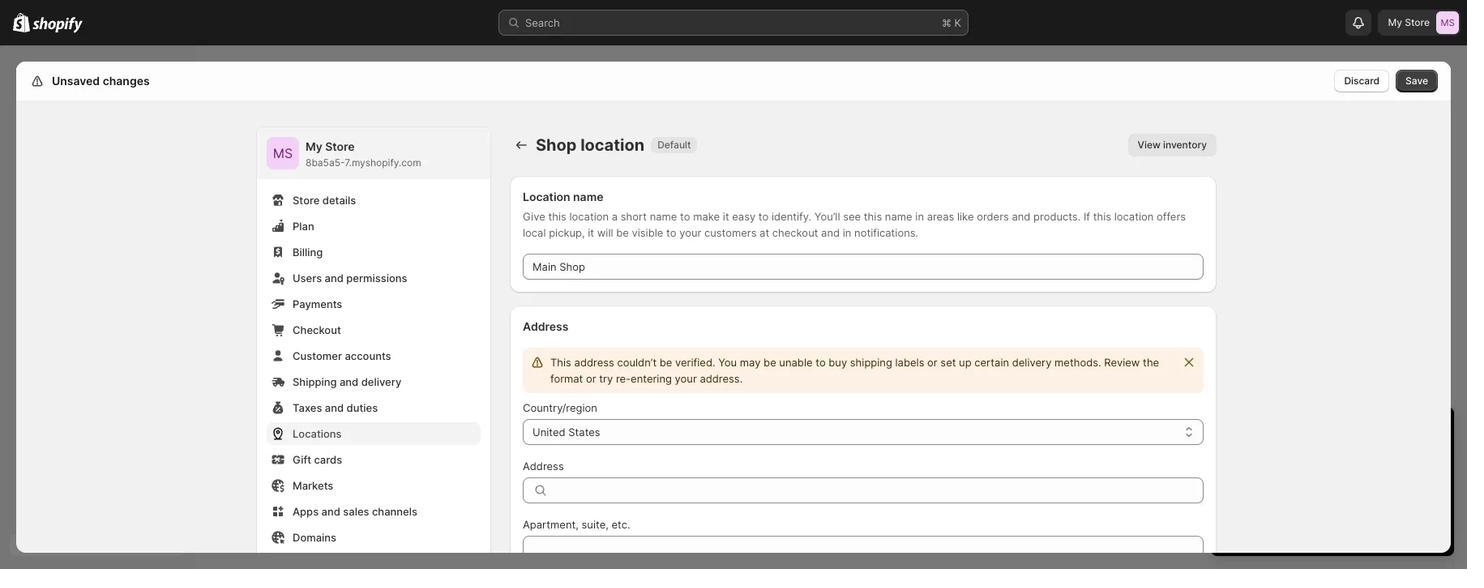Task type: vqa. For each thing, say whether or not it's contained in the screenshot.
"Customers" link
no



Task type: describe. For each thing, give the bounding box(es) containing it.
2 this from the left
[[864, 210, 882, 223]]

and for sales
[[321, 505, 340, 518]]

location up will
[[570, 210, 609, 223]]

cards
[[314, 453, 342, 466]]

billing link
[[267, 241, 481, 263]]

you
[[718, 356, 737, 369]]

verified.
[[675, 356, 715, 369]]

1 horizontal spatial in
[[916, 210, 924, 223]]

united states
[[533, 426, 600, 439]]

channels
[[372, 505, 417, 518]]

location right shop
[[581, 135, 645, 155]]

entering
[[631, 372, 672, 385]]

details
[[322, 194, 356, 207]]

review
[[1104, 356, 1140, 369]]

0 vertical spatial or
[[928, 356, 938, 369]]

give
[[523, 210, 545, 223]]

users and permissions
[[293, 272, 407, 285]]

store for my store
[[1405, 16, 1430, 28]]

customers
[[704, 226, 757, 239]]

like
[[957, 210, 974, 223]]

address
[[574, 356, 614, 369]]

shop
[[536, 135, 577, 155]]

shop location
[[536, 135, 645, 155]]

gift cards link
[[267, 448, 481, 471]]

billing
[[293, 246, 323, 259]]

2 horizontal spatial name
[[885, 210, 913, 223]]

to left make
[[680, 210, 690, 223]]

and right orders
[[1012, 210, 1031, 223]]

1 address from the top
[[523, 319, 569, 333]]

users
[[293, 272, 322, 285]]

this
[[550, 356, 571, 369]]

view inventory
[[1138, 139, 1207, 151]]

try
[[599, 372, 613, 385]]

settings
[[49, 74, 95, 88]]

discard button
[[1335, 70, 1390, 92]]

search
[[525, 16, 560, 29]]

identify.
[[772, 210, 812, 223]]

checkout link
[[267, 319, 481, 341]]

7.myshopify.com
[[345, 156, 421, 169]]

local
[[523, 226, 546, 239]]

apartment,
[[523, 518, 579, 531]]

customer accounts link
[[267, 345, 481, 367]]

Paris Warehouse text field
[[523, 254, 1204, 280]]

up
[[959, 356, 972, 369]]

Apartment, suite, etc. text field
[[523, 536, 1204, 562]]

orders
[[977, 210, 1009, 223]]

save button
[[1396, 70, 1438, 92]]

shop settings menu element
[[257, 127, 490, 569]]

8ba5a5-
[[306, 156, 345, 169]]

couldn't
[[617, 356, 657, 369]]

k
[[955, 16, 962, 29]]

my for my store
[[1388, 16, 1403, 28]]

default
[[658, 139, 691, 151]]

unable
[[779, 356, 813, 369]]

to inside this address couldn't be verified. you may be unable to buy shipping labels or set up certain delivery methods. review the format or try re-entering your address.
[[816, 356, 826, 369]]

shopify image
[[13, 13, 30, 32]]

checkout
[[772, 226, 818, 239]]

shipping and delivery
[[293, 375, 402, 388]]

apps and sales channels link
[[267, 500, 481, 523]]

to right visible
[[666, 226, 677, 239]]

location name give this location a short name to make it easy to identify. you'll see this name in areas like orders and products. if this location offers local pickup, it will be visible to your customers at checkout and in notifications.
[[523, 190, 1186, 239]]

taxes and duties
[[293, 401, 378, 414]]

sales
[[343, 505, 369, 518]]

customer
[[293, 349, 342, 362]]

my store image
[[1437, 11, 1459, 34]]

methods.
[[1055, 356, 1102, 369]]

gift
[[293, 453, 311, 466]]

make
[[693, 210, 720, 223]]

certain
[[975, 356, 1009, 369]]

offers
[[1157, 210, 1186, 223]]

states
[[569, 426, 600, 439]]

labels
[[895, 356, 925, 369]]

notifications.
[[855, 226, 919, 239]]

3 this from the left
[[1093, 210, 1112, 223]]

and for delivery
[[340, 375, 359, 388]]

this address couldn't be verified. you may be unable to buy shipping labels or set up certain delivery methods. review the format or try re-entering your address. alert
[[523, 348, 1204, 393]]

⌘ k
[[942, 16, 962, 29]]

ms button
[[267, 137, 299, 169]]

and for permissions
[[325, 272, 344, 285]]

address.
[[700, 372, 743, 385]]

apps and sales channels
[[293, 505, 417, 518]]

the
[[1143, 356, 1159, 369]]

delivery inside this address couldn't be verified. you may be unable to buy shipping labels or set up certain delivery methods. review the format or try re-entering your address.
[[1012, 356, 1052, 369]]

this address couldn't be verified. you may be unable to buy shipping labels or set up certain delivery methods. review the format or try re-entering your address.
[[550, 356, 1159, 385]]

inventory
[[1163, 139, 1207, 151]]

checkout
[[293, 323, 341, 336]]

a
[[612, 210, 618, 223]]



Task type: locate. For each thing, give the bounding box(es) containing it.
1 vertical spatial it
[[588, 226, 594, 239]]

my up 8ba5a5-
[[306, 139, 322, 153]]

1 horizontal spatial name
[[650, 210, 677, 223]]

view inventory link
[[1128, 134, 1217, 156]]

1 vertical spatial my
[[306, 139, 322, 153]]

0 horizontal spatial or
[[586, 372, 596, 385]]

domains link
[[267, 526, 481, 549]]

1 vertical spatial in
[[843, 226, 852, 239]]

my for my store 8ba5a5-7.myshopify.com
[[306, 139, 322, 153]]

address
[[523, 319, 569, 333], [523, 460, 564, 473]]

and down 'you'll'
[[821, 226, 840, 239]]

0 horizontal spatial it
[[588, 226, 594, 239]]

or
[[928, 356, 938, 369], [586, 372, 596, 385]]

permissions
[[346, 272, 407, 285]]

domains
[[293, 531, 337, 544]]

my store image
[[267, 137, 299, 169]]

apps
[[293, 505, 319, 518]]

Address text field
[[555, 478, 1204, 503]]

taxes
[[293, 401, 322, 414]]

delivery down customer accounts link
[[361, 375, 402, 388]]

taxes and duties link
[[267, 396, 481, 419]]

0 vertical spatial store
[[1405, 16, 1430, 28]]

1 vertical spatial address
[[523, 460, 564, 473]]

unsaved
[[52, 74, 100, 88]]

1 horizontal spatial delivery
[[1012, 356, 1052, 369]]

if
[[1084, 210, 1090, 223]]

will
[[597, 226, 613, 239]]

delivery right certain at right
[[1012, 356, 1052, 369]]

in down see
[[843, 226, 852, 239]]

address up this
[[523, 319, 569, 333]]

name
[[573, 190, 604, 203], [650, 210, 677, 223], [885, 210, 913, 223]]

0 vertical spatial in
[[916, 210, 924, 223]]

0 vertical spatial address
[[523, 319, 569, 333]]

markets
[[293, 479, 333, 492]]

0 horizontal spatial delivery
[[361, 375, 402, 388]]

areas
[[927, 210, 954, 223]]

at
[[760, 226, 770, 239]]

and right the apps on the left
[[321, 505, 340, 518]]

this right if
[[1093, 210, 1112, 223]]

set
[[941, 356, 956, 369]]

1 horizontal spatial my
[[1388, 16, 1403, 28]]

store up plan at top
[[293, 194, 320, 207]]

shopify image
[[33, 17, 83, 33]]

suite,
[[582, 518, 609, 531]]

my
[[1388, 16, 1403, 28], [306, 139, 322, 153]]

name up visible
[[650, 210, 677, 223]]

1 horizontal spatial it
[[723, 210, 729, 223]]

store for my store 8ba5a5-7.myshopify.com
[[325, 139, 355, 153]]

to up at
[[759, 210, 769, 223]]

payments link
[[267, 293, 481, 315]]

it left will
[[588, 226, 594, 239]]

0 horizontal spatial in
[[843, 226, 852, 239]]

2 address from the top
[[523, 460, 564, 473]]

this up pickup, on the left top of page
[[548, 210, 567, 223]]

country/region
[[523, 401, 597, 414]]

re-
[[616, 372, 631, 385]]

shipping
[[850, 356, 892, 369]]

and right users
[[325, 272, 344, 285]]

be up "entering"
[[660, 356, 672, 369]]

1 horizontal spatial this
[[864, 210, 882, 223]]

2 horizontal spatial store
[[1405, 16, 1430, 28]]

you'll
[[815, 210, 840, 223]]

products.
[[1034, 210, 1081, 223]]

store details
[[293, 194, 356, 207]]

locations
[[293, 427, 342, 440]]

and for duties
[[325, 401, 344, 414]]

1 vertical spatial or
[[586, 372, 596, 385]]

your down verified.
[[675, 372, 697, 385]]

in
[[916, 210, 924, 223], [843, 226, 852, 239]]

your down make
[[679, 226, 702, 239]]

store inside "link"
[[293, 194, 320, 207]]

0 horizontal spatial this
[[548, 210, 567, 223]]

2 horizontal spatial be
[[764, 356, 776, 369]]

discard
[[1345, 75, 1380, 87]]

customer accounts
[[293, 349, 391, 362]]

my left my store image
[[1388, 16, 1403, 28]]

0 vertical spatial my
[[1388, 16, 1403, 28]]

unsaved changes
[[52, 74, 150, 88]]

address down united
[[523, 460, 564, 473]]

location
[[523, 190, 570, 203]]

to left buy
[[816, 356, 826, 369]]

in left areas
[[916, 210, 924, 223]]

dialog
[[1458, 62, 1467, 553]]

and down customer accounts
[[340, 375, 359, 388]]

it up customers
[[723, 210, 729, 223]]

0 horizontal spatial name
[[573, 190, 604, 203]]

2 horizontal spatial this
[[1093, 210, 1112, 223]]

my inside "my store 8ba5a5-7.myshopify.com"
[[306, 139, 322, 153]]

1 horizontal spatial or
[[928, 356, 938, 369]]

and right the taxes
[[325, 401, 344, 414]]

etc.
[[612, 518, 630, 531]]

name up the notifications.
[[885, 210, 913, 223]]

gift cards
[[293, 453, 342, 466]]

changes
[[103, 74, 150, 88]]

1 vertical spatial your
[[675, 372, 697, 385]]

location left offers
[[1115, 210, 1154, 223]]

your inside location name give this location a short name to make it easy to identify. you'll see this name in areas like orders and products. if this location offers local pickup, it will be visible to your customers at checkout and in notifications.
[[679, 226, 702, 239]]

see
[[843, 210, 861, 223]]

1 vertical spatial delivery
[[361, 375, 402, 388]]

1 horizontal spatial store
[[325, 139, 355, 153]]

0 horizontal spatial store
[[293, 194, 320, 207]]

be right may
[[764, 356, 776, 369]]

0 horizontal spatial be
[[616, 226, 629, 239]]

be inside location name give this location a short name to make it easy to identify. you'll see this name in areas like orders and products. if this location offers local pickup, it will be visible to your customers at checkout and in notifications.
[[616, 226, 629, 239]]

store up 8ba5a5-
[[325, 139, 355, 153]]

this
[[548, 210, 567, 223], [864, 210, 882, 223], [1093, 210, 1112, 223]]

your inside this address couldn't be verified. you may be unable to buy shipping labels or set up certain delivery methods. review the format or try re-entering your address.
[[675, 372, 697, 385]]

format
[[550, 372, 583, 385]]

this right see
[[864, 210, 882, 223]]

store
[[1405, 16, 1430, 28], [325, 139, 355, 153], [293, 194, 320, 207]]

shipping
[[293, 375, 337, 388]]

be right will
[[616, 226, 629, 239]]

0 vertical spatial it
[[723, 210, 729, 223]]

store details link
[[267, 189, 481, 212]]

duties
[[347, 401, 378, 414]]

buy
[[829, 356, 847, 369]]

my store 8ba5a5-7.myshopify.com
[[306, 139, 421, 169]]

delivery inside shipping and delivery link
[[361, 375, 402, 388]]

2 vertical spatial store
[[293, 194, 320, 207]]

1 vertical spatial store
[[325, 139, 355, 153]]

locations link
[[267, 422, 481, 445]]

may
[[740, 356, 761, 369]]

or left the try
[[586, 372, 596, 385]]

united
[[533, 426, 566, 439]]

short
[[621, 210, 647, 223]]

apartment, suite, etc.
[[523, 518, 630, 531]]

store left my store image
[[1405, 16, 1430, 28]]

save
[[1406, 75, 1428, 87]]

view
[[1138, 139, 1161, 151]]

0 horizontal spatial my
[[306, 139, 322, 153]]

⌘
[[942, 16, 952, 29]]

1 horizontal spatial be
[[660, 356, 672, 369]]

0 vertical spatial delivery
[[1012, 356, 1052, 369]]

plan
[[293, 220, 314, 233]]

0 vertical spatial your
[[679, 226, 702, 239]]

my store
[[1388, 16, 1430, 28]]

payments
[[293, 298, 342, 311]]

1 this from the left
[[548, 210, 567, 223]]

shipping and delivery link
[[267, 370, 481, 393]]

visible
[[632, 226, 664, 239]]

1 day left in your trial element
[[1211, 449, 1454, 556]]

markets link
[[267, 474, 481, 497]]

store inside "my store 8ba5a5-7.myshopify.com"
[[325, 139, 355, 153]]

name up will
[[573, 190, 604, 203]]

users and permissions link
[[267, 267, 481, 289]]

settings dialog
[[16, 62, 1451, 569]]

or left "set"
[[928, 356, 938, 369]]

pickup,
[[549, 226, 585, 239]]



